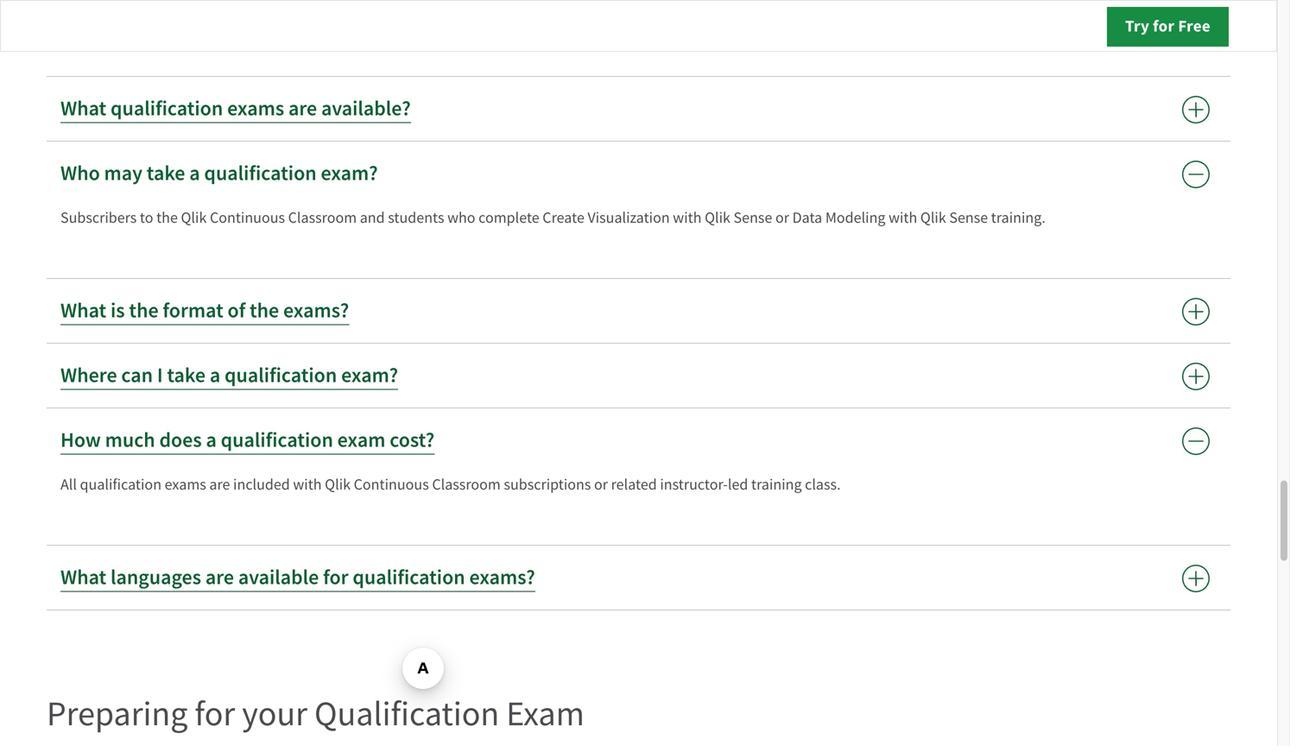 Task type: vqa. For each thing, say whether or not it's contained in the screenshot.
the topmost the 'or'
yes



Task type: describe. For each thing, give the bounding box(es) containing it.
1 sense from the left
[[734, 208, 773, 228]]

create
[[543, 208, 585, 228]]

who
[[60, 160, 100, 187]]

exams for available?
[[227, 95, 284, 122]]

students
[[388, 208, 445, 228]]

what is the format of the exams?
[[60, 297, 349, 324]]

how much does a qualification exam cost?
[[60, 427, 435, 454]]

the for qlik
[[156, 208, 178, 228]]

all
[[60, 475, 77, 495]]

1 horizontal spatial or
[[776, 208, 790, 228]]

open image for what languages are available for qualification exams?
[[1183, 565, 1210, 593]]

for for your
[[195, 693, 235, 737]]

subscribers to the qlik continuous classroom and students who complete create visualization with qlik sense or data modeling with qlik sense training.
[[60, 208, 1046, 228]]

open image for what qualification exams are available?
[[1183, 96, 1210, 124]]

try for free
[[1126, 15, 1211, 37]]

training
[[752, 475, 802, 495]]

0 horizontal spatial continuous
[[210, 208, 285, 228]]

2 horizontal spatial with
[[889, 208, 918, 228]]

preparing
[[47, 693, 188, 737]]

modeling
[[826, 208, 886, 228]]

what qualification exams are available?
[[60, 95, 411, 122]]

0 vertical spatial classroom
[[288, 208, 357, 228]]

languages
[[111, 564, 201, 591]]

and
[[360, 208, 385, 228]]

what for what is the format of the exams?
[[60, 297, 106, 324]]

related
[[611, 475, 657, 495]]

instructor-
[[660, 475, 728, 495]]

exam
[[338, 427, 386, 454]]

what qualification exams are available? button
[[47, 77, 1231, 141]]

open image for where can i take a qualification exam?
[[1183, 363, 1210, 391]]

the right of
[[250, 297, 279, 324]]

what languages are available for qualification exams? button
[[47, 546, 1231, 610]]

can
[[121, 362, 153, 389]]

take inside who may take a qualification exam? dropdown button
[[147, 160, 185, 187]]

take inside where can i take a qualification exam? dropdown button
[[167, 362, 206, 389]]

cost?
[[390, 427, 435, 454]]

exams for included
[[165, 475, 206, 495]]

free
[[1179, 15, 1211, 37]]

training.
[[992, 208, 1046, 228]]

qualification inside what languages are available for qualification exams? 'dropdown button'
[[353, 564, 465, 591]]

the for format
[[129, 297, 159, 324]]

1 vertical spatial a
[[210, 362, 221, 389]]

to
[[140, 208, 153, 228]]

1 vertical spatial or
[[594, 475, 608, 495]]

close image for how much does a qualification exam cost?
[[1183, 428, 1210, 455]]

a for take
[[189, 160, 200, 187]]

subscribers
[[60, 208, 137, 228]]

class.
[[805, 475, 841, 495]]

led
[[728, 475, 749, 495]]

1 vertical spatial classroom
[[432, 475, 501, 495]]

qualification inside what qualification exams are available? dropdown button
[[111, 95, 223, 122]]

qualification inside who may take a qualification exam? dropdown button
[[204, 160, 317, 187]]

exams? for what is the format of the exams?
[[283, 297, 349, 324]]

where
[[60, 362, 117, 389]]

of
[[228, 297, 246, 324]]

what languages are available for qualification exams?
[[60, 564, 535, 591]]



Task type: locate. For each thing, give the bounding box(es) containing it.
0 vertical spatial exam?
[[321, 160, 378, 187]]

are left included
[[209, 475, 230, 495]]

for for free
[[1154, 15, 1175, 37]]

1 horizontal spatial exams?
[[470, 564, 535, 591]]

2 vertical spatial are
[[205, 564, 234, 591]]

what left languages on the left bottom
[[60, 564, 106, 591]]

how
[[60, 427, 101, 454]]

1 what from the top
[[60, 95, 106, 122]]

classroom down cost?
[[432, 475, 501, 495]]

available
[[238, 564, 319, 591]]

0 horizontal spatial exams?
[[283, 297, 349, 324]]

sense left training.
[[950, 208, 989, 228]]

2 vertical spatial what
[[60, 564, 106, 591]]

exam? up exam
[[341, 362, 398, 389]]

2 sense from the left
[[950, 208, 989, 228]]

what inside what languages are available for qualification exams? 'dropdown button'
[[60, 564, 106, 591]]

is
[[111, 297, 125, 324]]

are left available
[[205, 564, 234, 591]]

0 horizontal spatial sense
[[734, 208, 773, 228]]

for right available
[[323, 564, 349, 591]]

open image
[[1183, 96, 1210, 124], [1183, 298, 1210, 326]]

format
[[163, 297, 224, 324]]

0 vertical spatial open image
[[1183, 363, 1210, 391]]

1 vertical spatial what
[[60, 297, 106, 324]]

open image inside where can i take a qualification exam? dropdown button
[[1183, 363, 1210, 391]]

for right try
[[1154, 15, 1175, 37]]

included
[[233, 475, 290, 495]]

continuous down who may take a qualification exam?
[[210, 208, 285, 228]]

0 vertical spatial close image
[[1183, 161, 1210, 188]]

take
[[147, 160, 185, 187], [167, 362, 206, 389]]

2 open image from the top
[[1183, 565, 1210, 593]]

what inside what is the format of the exams? dropdown button
[[60, 297, 106, 324]]

0 horizontal spatial with
[[293, 475, 322, 495]]

close image inside how much does a qualification exam cost? dropdown button
[[1183, 428, 1210, 455]]

0 vertical spatial exams?
[[283, 297, 349, 324]]

are inside dropdown button
[[289, 95, 317, 122]]

qualification
[[111, 95, 223, 122], [204, 160, 317, 187], [225, 362, 337, 389], [221, 427, 333, 454], [80, 475, 162, 495], [353, 564, 465, 591]]

what is the format of the exams? button
[[47, 279, 1231, 343]]

who may take a qualification exam?
[[60, 160, 378, 187]]

2 close image from the top
[[1183, 428, 1210, 455]]

who may take a qualification exam? button
[[47, 142, 1231, 206]]

1 vertical spatial continuous
[[354, 475, 429, 495]]

where can i take a qualification exam? button
[[47, 344, 1231, 408]]

who
[[448, 208, 476, 228]]

the
[[156, 208, 178, 228], [129, 297, 159, 324], [250, 297, 279, 324]]

data
[[793, 208, 823, 228]]

1 vertical spatial open image
[[1183, 565, 1210, 593]]

0 vertical spatial open image
[[1183, 96, 1210, 124]]

or
[[776, 208, 790, 228], [594, 475, 608, 495]]

open image
[[1183, 363, 1210, 391], [1183, 565, 1210, 593]]

open image inside what is the format of the exams? dropdown button
[[1183, 298, 1210, 326]]

with right modeling
[[889, 208, 918, 228]]

1 horizontal spatial sense
[[950, 208, 989, 228]]

try for free link
[[1108, 7, 1229, 47]]

1 horizontal spatial continuous
[[354, 475, 429, 495]]

for left your
[[195, 693, 235, 737]]

are
[[289, 95, 317, 122], [209, 475, 230, 495], [205, 564, 234, 591]]

does
[[159, 427, 202, 454]]

your
[[242, 693, 308, 737]]

2 open image from the top
[[1183, 298, 1210, 326]]

0 vertical spatial continuous
[[210, 208, 285, 228]]

1 vertical spatial are
[[209, 475, 230, 495]]

may
[[104, 160, 143, 187]]

qlik
[[181, 208, 207, 228], [705, 208, 731, 228], [921, 208, 947, 228], [325, 475, 351, 495]]

a right does
[[206, 427, 217, 454]]

3 what from the top
[[60, 564, 106, 591]]

qualification inside how much does a qualification exam cost? dropdown button
[[221, 427, 333, 454]]

2 vertical spatial a
[[206, 427, 217, 454]]

continuous
[[210, 208, 285, 228], [354, 475, 429, 495]]

complete
[[479, 208, 540, 228]]

take right 'i'
[[167, 362, 206, 389]]

close image for who may take a qualification exam?
[[1183, 161, 1210, 188]]

a right "may"
[[189, 160, 200, 187]]

0 horizontal spatial exams
[[165, 475, 206, 495]]

visualization
[[588, 208, 670, 228]]

1 vertical spatial close image
[[1183, 428, 1210, 455]]

classroom left and
[[288, 208, 357, 228]]

exams?
[[283, 297, 349, 324], [470, 564, 535, 591]]

1 vertical spatial take
[[167, 362, 206, 389]]

with
[[673, 208, 702, 228], [889, 208, 918, 228], [293, 475, 322, 495]]

qualification inside where can i take a qualification exam? dropdown button
[[225, 362, 337, 389]]

1 horizontal spatial for
[[323, 564, 349, 591]]

exams inside dropdown button
[[227, 95, 284, 122]]

are for included
[[209, 475, 230, 495]]

exam
[[507, 693, 585, 737]]

2 horizontal spatial for
[[1154, 15, 1175, 37]]

2 what from the top
[[60, 297, 106, 324]]

exams? for what languages are available for qualification exams?
[[470, 564, 535, 591]]

open image inside what languages are available for qualification exams? 'dropdown button'
[[1183, 565, 1210, 593]]

0 horizontal spatial or
[[594, 475, 608, 495]]

subscriptions
[[504, 475, 591, 495]]

what up who
[[60, 95, 106, 122]]

open image for what is the format of the exams?
[[1183, 298, 1210, 326]]

0 vertical spatial or
[[776, 208, 790, 228]]

1 vertical spatial exams
[[165, 475, 206, 495]]

exam?
[[321, 160, 378, 187], [341, 362, 398, 389]]

0 vertical spatial are
[[289, 95, 317, 122]]

preparing for your qualification exam
[[47, 693, 585, 737]]

sense left data
[[734, 208, 773, 228]]

take right "may"
[[147, 160, 185, 187]]

classroom
[[288, 208, 357, 228], [432, 475, 501, 495]]

what left 'is'
[[60, 297, 106, 324]]

how much does a qualification exam cost? button
[[47, 409, 1231, 473]]

try
[[1126, 15, 1150, 37]]

a for does
[[206, 427, 217, 454]]

what
[[60, 95, 106, 122], [60, 297, 106, 324], [60, 564, 106, 591]]

0 vertical spatial what
[[60, 95, 106, 122]]

1 vertical spatial for
[[323, 564, 349, 591]]

or left related
[[594, 475, 608, 495]]

1 vertical spatial open image
[[1183, 298, 1210, 326]]

sense
[[734, 208, 773, 228], [950, 208, 989, 228]]

for inside the try for free link
[[1154, 15, 1175, 37]]

0 vertical spatial take
[[147, 160, 185, 187]]

close image
[[1183, 161, 1210, 188], [1183, 428, 1210, 455]]

1 horizontal spatial exams
[[227, 95, 284, 122]]

with right visualization
[[673, 208, 702, 228]]

0 vertical spatial exams
[[227, 95, 284, 122]]

the right to
[[156, 208, 178, 228]]

open image inside what qualification exams are available? dropdown button
[[1183, 96, 1210, 124]]

i
[[157, 362, 163, 389]]

the right 'is'
[[129, 297, 159, 324]]

exams up who may take a qualification exam?
[[227, 95, 284, 122]]

exams
[[227, 95, 284, 122], [165, 475, 206, 495]]

exams? inside 'dropdown button'
[[470, 564, 535, 591]]

2 vertical spatial for
[[195, 693, 235, 737]]

a right 'i'
[[210, 362, 221, 389]]

what for what qualification exams are available?
[[60, 95, 106, 122]]

1 close image from the top
[[1183, 161, 1210, 188]]

are left the available?
[[289, 95, 317, 122]]

0 vertical spatial a
[[189, 160, 200, 187]]

all qualification exams are included with qlik continuous classroom subscriptions or related instructor-led training class.
[[60, 475, 841, 495]]

exams? inside dropdown button
[[283, 297, 349, 324]]

1 open image from the top
[[1183, 363, 1210, 391]]

where can i take a qualification exam?
[[60, 362, 398, 389]]

1 open image from the top
[[1183, 96, 1210, 124]]

available?
[[321, 95, 411, 122]]

0 vertical spatial for
[[1154, 15, 1175, 37]]

0 horizontal spatial for
[[195, 693, 235, 737]]

a
[[189, 160, 200, 187], [210, 362, 221, 389], [206, 427, 217, 454]]

0 horizontal spatial classroom
[[288, 208, 357, 228]]

with right included
[[293, 475, 322, 495]]

what inside what qualification exams are available? dropdown button
[[60, 95, 106, 122]]

for inside what languages are available for qualification exams? 'dropdown button'
[[323, 564, 349, 591]]

close image inside who may take a qualification exam? dropdown button
[[1183, 161, 1210, 188]]

are for available?
[[289, 95, 317, 122]]

1 vertical spatial exam?
[[341, 362, 398, 389]]

or left data
[[776, 208, 790, 228]]

qualification
[[315, 693, 500, 737]]

1 vertical spatial exams?
[[470, 564, 535, 591]]

exam? up and
[[321, 160, 378, 187]]

what for what languages are available for qualification exams?
[[60, 564, 106, 591]]

much
[[105, 427, 155, 454]]

are inside 'dropdown button'
[[205, 564, 234, 591]]

for
[[1154, 15, 1175, 37], [323, 564, 349, 591], [195, 693, 235, 737]]

exams down does
[[165, 475, 206, 495]]

1 horizontal spatial classroom
[[432, 475, 501, 495]]

1 horizontal spatial with
[[673, 208, 702, 228]]

continuous down cost?
[[354, 475, 429, 495]]



